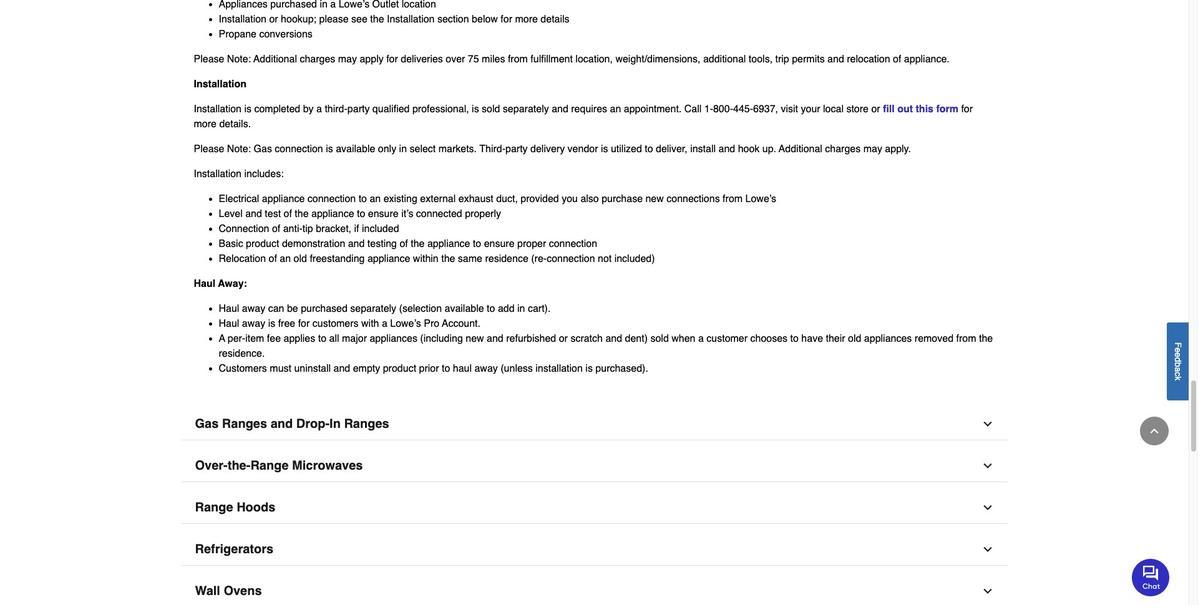 Task type: vqa. For each thing, say whether or not it's contained in the screenshot.
( corresponding to HVAC
no



Task type: locate. For each thing, give the bounding box(es) containing it.
an
[[610, 104, 621, 115], [370, 194, 381, 205], [280, 254, 291, 265]]

dent)
[[625, 334, 648, 345]]

for up applies
[[298, 319, 310, 330]]

away right haul
[[475, 364, 498, 375]]

tools,
[[749, 54, 773, 65]]

additional down conversions
[[253, 54, 297, 65]]

product inside 'haul away can be purchased separately (selection available to add in cart). haul away is free for customers with a lowe's pro account. a per-item fee applies to all major appliances (including new and refurbished or scratch and dent) sold when a customer chooses to have their old appliances removed from the residence. customers must uninstall and empty product prior to haul away (unless installation is purchased).'
[[383, 364, 416, 375]]

is left free at the bottom left of page
[[268, 319, 275, 330]]

and right permits
[[828, 54, 844, 65]]

1 vertical spatial or
[[872, 104, 881, 115]]

an left existing
[[370, 194, 381, 205]]

0 horizontal spatial range
[[195, 501, 233, 515]]

prior
[[419, 364, 439, 375]]

0 vertical spatial away
[[242, 304, 265, 315]]

0 horizontal spatial may
[[338, 54, 357, 65]]

chooses
[[751, 334, 788, 345]]

2 e from the top
[[1174, 352, 1184, 357]]

party
[[348, 104, 370, 115], [506, 144, 528, 155]]

0 vertical spatial sold
[[482, 104, 500, 115]]

gas ranges and drop-in ranges button
[[181, 409, 1008, 441]]

1 vertical spatial old
[[848, 334, 862, 345]]

a
[[317, 104, 322, 115], [382, 319, 388, 330], [698, 334, 704, 345], [1174, 367, 1184, 372]]

anti-
[[283, 224, 303, 235]]

0 horizontal spatial additional
[[253, 54, 297, 65]]

range down over-
[[195, 501, 233, 515]]

0 horizontal spatial or
[[269, 14, 278, 25]]

appliances down the with
[[370, 334, 418, 345]]

or
[[269, 14, 278, 25], [872, 104, 881, 115], [559, 334, 568, 345]]

gas up over-
[[195, 417, 219, 432]]

1 horizontal spatial range
[[251, 459, 289, 473]]

call
[[685, 104, 702, 115]]

1 horizontal spatial gas
[[254, 144, 272, 155]]

and inside button
[[271, 417, 293, 432]]

e up b
[[1174, 352, 1184, 357]]

an down anti-
[[280, 254, 291, 265]]

separately
[[503, 104, 549, 115], [350, 304, 396, 315]]

0 vertical spatial charges
[[300, 54, 335, 65]]

chevron down image inside over-the-range microwaves button
[[982, 460, 994, 473]]

gas inside button
[[195, 417, 219, 432]]

1 vertical spatial note:
[[227, 144, 251, 155]]

range hoods button
[[181, 493, 1008, 525]]

0 vertical spatial new
[[646, 194, 664, 205]]

appliances
[[370, 334, 418, 345], [864, 334, 912, 345]]

requires
[[571, 104, 607, 115]]

0 vertical spatial note:
[[227, 54, 251, 65]]

within
[[413, 254, 439, 265]]

is down third-
[[326, 144, 333, 155]]

0 horizontal spatial gas
[[195, 417, 219, 432]]

away left can
[[242, 304, 265, 315]]

old down demonstration
[[294, 254, 307, 265]]

for inside installation or hookup; please see the installation section below for more details propane conversions
[[501, 14, 512, 25]]

a inside button
[[1174, 367, 1184, 372]]

2 horizontal spatial or
[[872, 104, 881, 115]]

more inside installation or hookup; please see the installation section below for more details propane conversions
[[515, 14, 538, 25]]

1 horizontal spatial ranges
[[344, 417, 389, 432]]

1 vertical spatial available
[[445, 304, 484, 315]]

details.
[[219, 119, 251, 130]]

separately up delivery
[[503, 104, 549, 115]]

please note: additional charges may apply for deliveries over 75 miles from fulfillment location, weight/dimensions, additional tools, trip permits and relocation of appliance.
[[194, 54, 950, 65]]

1 horizontal spatial separately
[[503, 104, 549, 115]]

2 please from the top
[[194, 144, 224, 155]]

1 vertical spatial gas
[[195, 417, 219, 432]]

1 horizontal spatial sold
[[651, 334, 669, 345]]

please for please note: additional charges may apply for deliveries over 75 miles from fulfillment location, weight/dimensions, additional tools, trip permits and relocation of appliance.
[[194, 54, 224, 65]]

old inside electrical appliance connection to an existing external exhaust duct, provided you also purchase new connections from lowe's level and test of the appliance to ensure it's connected properly connection of anti-tip bracket, if included basic product demonstration and testing of the appliance to ensure proper connection relocation of an old freestanding appliance within the same residence (re-connection not included)
[[294, 254, 307, 265]]

chevron down image
[[982, 460, 994, 473], [982, 544, 994, 556]]

chevron down image inside range hoods button
[[982, 502, 994, 515]]

1 horizontal spatial available
[[445, 304, 484, 315]]

from right connections
[[723, 194, 743, 205]]

(selection
[[399, 304, 442, 315]]

for right form
[[962, 104, 973, 115]]

1 vertical spatial lowe's
[[390, 319, 421, 330]]

same
[[458, 254, 483, 265]]

freestanding
[[310, 254, 365, 265]]

0 horizontal spatial separately
[[350, 304, 396, 315]]

1 vertical spatial charges
[[825, 144, 861, 155]]

gas up "includes:"
[[254, 144, 272, 155]]

or inside installation or hookup; please see the installation section below for more details propane conversions
[[269, 14, 278, 25]]

test
[[265, 209, 281, 220]]

0 vertical spatial party
[[348, 104, 370, 115]]

1 vertical spatial separately
[[350, 304, 396, 315]]

0 horizontal spatial appliances
[[370, 334, 418, 345]]

and up connection
[[245, 209, 262, 220]]

chevron down image inside wall ovens button
[[982, 586, 994, 598]]

lowe's down (selection
[[390, 319, 421, 330]]

more inside for more details.
[[194, 119, 217, 130]]

2 vertical spatial chevron down image
[[982, 586, 994, 598]]

haul for haul away can be purchased separately (selection available to add in cart). haul away is free for customers with a lowe's pro account. a per-item fee applies to all major appliances (including new and refurbished or scratch and dent) sold when a customer chooses to have their old appliances removed from the residence. customers must uninstall and empty product prior to haul away (unless installation is purchased).
[[219, 304, 239, 315]]

and left hook
[[719, 144, 735, 155]]

in right add at the left bottom of page
[[517, 304, 525, 315]]

new inside electrical appliance connection to an existing external exhaust duct, provided you also purchase new connections from lowe's level and test of the appliance to ensure it's connected properly connection of anti-tip bracket, if included basic product demonstration and testing of the appliance to ensure proper connection relocation of an old freestanding appliance within the same residence (re-connection not included)
[[646, 194, 664, 205]]

appliance up same
[[428, 239, 470, 250]]

more left details.
[[194, 119, 217, 130]]

1 vertical spatial sold
[[651, 334, 669, 345]]

in
[[330, 417, 341, 432]]

a up k
[[1174, 367, 1184, 372]]

0 vertical spatial additional
[[253, 54, 297, 65]]

the right removed
[[979, 334, 993, 345]]

0 horizontal spatial ranges
[[222, 417, 267, 432]]

please down details.
[[194, 144, 224, 155]]

1 vertical spatial ensure
[[484, 239, 515, 250]]

available
[[336, 144, 375, 155], [445, 304, 484, 315]]

0 horizontal spatial product
[[246, 239, 279, 250]]

applies
[[284, 334, 315, 345]]

deliveries
[[401, 54, 443, 65]]

or left the fill
[[872, 104, 881, 115]]

separately up the with
[[350, 304, 396, 315]]

chevron down image inside the refrigerators button
[[982, 544, 994, 556]]

1 horizontal spatial in
[[517, 304, 525, 315]]

details
[[541, 14, 570, 25]]

weight/dimensions,
[[616, 54, 701, 65]]

in right only
[[399, 144, 407, 155]]

product down connection
[[246, 239, 279, 250]]

0 vertical spatial haul
[[194, 279, 215, 290]]

1 horizontal spatial or
[[559, 334, 568, 345]]

0 horizontal spatial new
[[466, 334, 484, 345]]

2 horizontal spatial from
[[957, 334, 977, 345]]

e up d at bottom
[[1174, 348, 1184, 352]]

lowe's down up.
[[746, 194, 777, 205]]

included)
[[615, 254, 655, 265]]

2 vertical spatial from
[[957, 334, 977, 345]]

1 vertical spatial chevron down image
[[982, 502, 994, 515]]

and down add at the left bottom of page
[[487, 334, 504, 345]]

0 vertical spatial chevron down image
[[982, 418, 994, 431]]

appliance up "bracket,"
[[312, 209, 354, 220]]

note: for additional
[[227, 54, 251, 65]]

ranges right in
[[344, 417, 389, 432]]

fee
[[267, 334, 281, 345]]

available left only
[[336, 144, 375, 155]]

from right removed
[[957, 334, 977, 345]]

old right their
[[848, 334, 862, 345]]

ensure up residence
[[484, 239, 515, 250]]

additional
[[253, 54, 297, 65], [779, 144, 823, 155]]

note:
[[227, 54, 251, 65], [227, 144, 251, 155]]

1 horizontal spatial lowe's
[[746, 194, 777, 205]]

appliance.
[[904, 54, 950, 65]]

refrigerators
[[195, 543, 273, 557]]

product left prior
[[383, 364, 416, 375]]

for inside for more details.
[[962, 104, 973, 115]]

please down propane
[[194, 54, 224, 65]]

customers
[[219, 364, 267, 375]]

in inside 'haul away can be purchased separately (selection available to add in cart). haul away is free for customers with a lowe's pro account. a per-item fee applies to all major appliances (including new and refurbished or scratch and dent) sold when a customer chooses to have their old appliances removed from the residence. customers must uninstall and empty product prior to haul away (unless installation is purchased).'
[[517, 304, 525, 315]]

connection
[[275, 144, 323, 155], [308, 194, 356, 205], [549, 239, 597, 250], [547, 254, 595, 265]]

0 vertical spatial old
[[294, 254, 307, 265]]

is right vendor
[[601, 144, 608, 155]]

when
[[672, 334, 696, 345]]

or up conversions
[[269, 14, 278, 25]]

0 vertical spatial range
[[251, 459, 289, 473]]

haul up a
[[219, 319, 239, 330]]

to
[[645, 144, 653, 155], [359, 194, 367, 205], [357, 209, 365, 220], [473, 239, 481, 250], [487, 304, 495, 315], [318, 334, 326, 345], [791, 334, 799, 345], [442, 364, 450, 375]]

range hoods
[[195, 501, 276, 515]]

new down account.
[[466, 334, 484, 345]]

see
[[351, 14, 368, 25]]

0 horizontal spatial old
[[294, 254, 307, 265]]

demonstration
[[282, 239, 345, 250]]

chevron down image inside gas ranges and drop-in ranges button
[[982, 418, 994, 431]]

installation for installation includes:
[[194, 169, 242, 180]]

1 vertical spatial party
[[506, 144, 528, 155]]

0 vertical spatial or
[[269, 14, 278, 25]]

2 ranges from the left
[[344, 417, 389, 432]]

may left apply
[[338, 54, 357, 65]]

or left scratch
[[559, 334, 568, 345]]

1 vertical spatial range
[[195, 501, 233, 515]]

and down if
[[348, 239, 365, 250]]

1 horizontal spatial an
[[370, 194, 381, 205]]

1 e from the top
[[1174, 348, 1184, 352]]

1 vertical spatial an
[[370, 194, 381, 205]]

haul left away:
[[194, 279, 215, 290]]

from right 'miles' at the top
[[508, 54, 528, 65]]

please for please note: gas connection is available only in select markets. third-party delivery vendor is utilized to deliver, install and hook up. additional charges may apply.
[[194, 144, 224, 155]]

ranges up the the-
[[222, 417, 267, 432]]

chevron down image for range hoods
[[982, 502, 994, 515]]

available up account.
[[445, 304, 484, 315]]

new right the purchase
[[646, 194, 664, 205]]

0 vertical spatial available
[[336, 144, 375, 155]]

1 vertical spatial from
[[723, 194, 743, 205]]

ensure up included in the top of the page
[[368, 209, 399, 220]]

hook
[[738, 144, 760, 155]]

note: down propane
[[227, 54, 251, 65]]

1 vertical spatial away
[[242, 319, 265, 330]]

connection up "bracket,"
[[308, 194, 356, 205]]

1 horizontal spatial ensure
[[484, 239, 515, 250]]

1 vertical spatial more
[[194, 119, 217, 130]]

the left same
[[441, 254, 455, 265]]

0 horizontal spatial more
[[194, 119, 217, 130]]

the inside 'haul away can be purchased separately (selection available to add in cart). haul away is free for customers with a lowe's pro account. a per-item fee applies to all major appliances (including new and refurbished or scratch and dent) sold when a customer chooses to have their old appliances removed from the residence. customers must uninstall and empty product prior to haul away (unless installation is purchased).'
[[979, 334, 993, 345]]

charges down local
[[825, 144, 861, 155]]

0 vertical spatial in
[[399, 144, 407, 155]]

1 horizontal spatial may
[[864, 144, 883, 155]]

0 horizontal spatial from
[[508, 54, 528, 65]]

2 chevron down image from the top
[[982, 544, 994, 556]]

1 horizontal spatial charges
[[825, 144, 861, 155]]

connection right proper
[[549, 239, 597, 250]]

installation for installation
[[194, 79, 247, 90]]

and
[[828, 54, 844, 65], [552, 104, 569, 115], [719, 144, 735, 155], [245, 209, 262, 220], [348, 239, 365, 250], [487, 334, 504, 345], [606, 334, 622, 345], [334, 364, 350, 375], [271, 417, 293, 432]]

installation for installation is completed by a third-party qualified professional, is sold separately and requires an appointment. call   1-800-445-6937, visit your local store or fill out this form
[[194, 104, 242, 115]]

sold right dent)
[[651, 334, 669, 345]]

1 horizontal spatial new
[[646, 194, 664, 205]]

from inside 'haul away can be purchased separately (selection available to add in cart). haul away is free for customers with a lowe's pro account. a per-item fee applies to all major appliances (including new and refurbished or scratch and dent) sold when a customer chooses to have their old appliances removed from the residence. customers must uninstall and empty product prior to haul away (unless installation is purchased).'
[[957, 334, 977, 345]]

bracket,
[[316, 224, 351, 235]]

(re-
[[531, 254, 547, 265]]

party left qualified
[[348, 104, 370, 115]]

separately inside 'haul away can be purchased separately (selection available to add in cart). haul away is free for customers with a lowe's pro account. a per-item fee applies to all major appliances (including new and refurbished or scratch and dent) sold when a customer chooses to have their old appliances removed from the residence. customers must uninstall and empty product prior to haul away (unless installation is purchased).'
[[350, 304, 396, 315]]

1 horizontal spatial additional
[[779, 144, 823, 155]]

800-
[[713, 104, 733, 115]]

from
[[508, 54, 528, 65], [723, 194, 743, 205], [957, 334, 977, 345]]

more left details
[[515, 14, 538, 25]]

scratch
[[571, 334, 603, 345]]

1 horizontal spatial from
[[723, 194, 743, 205]]

deliver,
[[656, 144, 688, 155]]

2 appliances from the left
[[864, 334, 912, 345]]

residence
[[485, 254, 529, 265]]

2 note: from the top
[[227, 144, 251, 155]]

1 appliances from the left
[[370, 334, 418, 345]]

0 vertical spatial more
[[515, 14, 538, 25]]

1 chevron down image from the top
[[982, 418, 994, 431]]

professional,
[[413, 104, 469, 115]]

0 vertical spatial please
[[194, 54, 224, 65]]

permits
[[792, 54, 825, 65]]

1 vertical spatial new
[[466, 334, 484, 345]]

2 vertical spatial away
[[475, 364, 498, 375]]

propane
[[219, 29, 257, 40]]

range
[[251, 459, 289, 473], [195, 501, 233, 515]]

proper
[[517, 239, 546, 250]]

range up "hoods"
[[251, 459, 289, 473]]

1 horizontal spatial old
[[848, 334, 862, 345]]

miles
[[482, 54, 505, 65]]

(unless
[[501, 364, 533, 375]]

sold inside 'haul away can be purchased separately (selection available to add in cart). haul away is free for customers with a lowe's pro account. a per-item fee applies to all major appliances (including new and refurbished or scratch and dent) sold when a customer chooses to have their old appliances removed from the residence. customers must uninstall and empty product prior to haul away (unless installation is purchased).'
[[651, 334, 669, 345]]

haul down away:
[[219, 304, 239, 315]]

product
[[246, 239, 279, 250], [383, 364, 416, 375]]

0 vertical spatial gas
[[254, 144, 272, 155]]

0 vertical spatial from
[[508, 54, 528, 65]]

and left drop-
[[271, 417, 293, 432]]

basic
[[219, 239, 243, 250]]

the right see at the top left
[[370, 14, 384, 25]]

away up "item"
[[242, 319, 265, 330]]

2 chevron down image from the top
[[982, 502, 994, 515]]

1 vertical spatial haul
[[219, 304, 239, 315]]

0 horizontal spatial lowe's
[[390, 319, 421, 330]]

note: for gas
[[227, 144, 251, 155]]

(including
[[420, 334, 463, 345]]

scroll to top element
[[1140, 417, 1169, 446]]

an right requires
[[610, 104, 621, 115]]

party left delivery
[[506, 144, 528, 155]]

only
[[378, 144, 396, 155]]

0 vertical spatial product
[[246, 239, 279, 250]]

ranges
[[222, 417, 267, 432], [344, 417, 389, 432]]

3 chevron down image from the top
[[982, 586, 994, 598]]

2 horizontal spatial an
[[610, 104, 621, 115]]

1 vertical spatial chevron down image
[[982, 544, 994, 556]]

from inside electrical appliance connection to an existing external exhaust duct, provided you also purchase new connections from lowe's level and test of the appliance to ensure it's connected properly connection of anti-tip bracket, if included basic product demonstration and testing of the appliance to ensure proper connection relocation of an old freestanding appliance within the same residence (re-connection not included)
[[723, 194, 743, 205]]

0 vertical spatial an
[[610, 104, 621, 115]]

qualified
[[373, 104, 410, 115]]

a
[[219, 334, 225, 345]]

0 vertical spatial may
[[338, 54, 357, 65]]

1 horizontal spatial party
[[506, 144, 528, 155]]

refrigerators button
[[181, 535, 1008, 566]]

the
[[370, 14, 384, 25], [295, 209, 309, 220], [411, 239, 425, 250], [441, 254, 455, 265], [979, 334, 993, 345]]

75
[[468, 54, 479, 65]]

chevron down image for gas ranges and drop-in ranges
[[982, 418, 994, 431]]

haul for haul away:
[[194, 279, 215, 290]]

uninstall
[[294, 364, 331, 375]]

1 please from the top
[[194, 54, 224, 65]]

2 vertical spatial an
[[280, 254, 291, 265]]

delivery
[[531, 144, 565, 155]]

chevron up image
[[1149, 425, 1161, 438]]

the inside installation or hookup; please see the installation section below for more details propane conversions
[[370, 14, 384, 25]]

0 vertical spatial lowe's
[[746, 194, 777, 205]]

for right below
[[501, 14, 512, 25]]

away:
[[218, 279, 247, 290]]

1 note: from the top
[[227, 54, 251, 65]]

0 horizontal spatial an
[[280, 254, 291, 265]]

0 vertical spatial chevron down image
[[982, 460, 994, 473]]

charges down conversions
[[300, 54, 335, 65]]

1 chevron down image from the top
[[982, 460, 994, 473]]

note: up the installation includes:
[[227, 144, 251, 155]]

additional right up.
[[779, 144, 823, 155]]

1 horizontal spatial product
[[383, 364, 416, 375]]

may left apply.
[[864, 144, 883, 155]]

1 vertical spatial may
[[864, 144, 883, 155]]

1 horizontal spatial more
[[515, 14, 538, 25]]

sold up third-
[[482, 104, 500, 115]]

1 vertical spatial please
[[194, 144, 224, 155]]

0 vertical spatial ensure
[[368, 209, 399, 220]]

1 vertical spatial product
[[383, 364, 416, 375]]

exhaust
[[459, 194, 494, 205]]

appliances left removed
[[864, 334, 912, 345]]

1 horizontal spatial appliances
[[864, 334, 912, 345]]

more
[[515, 14, 538, 25], [194, 119, 217, 130]]

chevron down image
[[982, 418, 994, 431], [982, 502, 994, 515], [982, 586, 994, 598]]

0 horizontal spatial in
[[399, 144, 407, 155]]

2 vertical spatial or
[[559, 334, 568, 345]]



Task type: describe. For each thing, give the bounding box(es) containing it.
chevron down image for refrigerators
[[982, 544, 994, 556]]

all
[[329, 334, 339, 345]]

residence.
[[219, 349, 265, 360]]

2 vertical spatial haul
[[219, 319, 239, 330]]

connection left not
[[547, 254, 595, 265]]

and left dent)
[[606, 334, 622, 345]]

wall
[[195, 585, 220, 599]]

product inside electrical appliance connection to an existing external exhaust duct, provided you also purchase new connections from lowe's level and test of the appliance to ensure it's connected properly connection of anti-tip bracket, if included basic product demonstration and testing of the appliance to ensure proper connection relocation of an old freestanding appliance within the same residence (re-connection not included)
[[246, 239, 279, 250]]

new inside 'haul away can be purchased separately (selection available to add in cart). haul away is free for customers with a lowe's pro account. a per-item fee applies to all major appliances (including new and refurbished or scratch and dent) sold when a customer chooses to have their old appliances removed from the residence. customers must uninstall and empty product prior to haul away (unless installation is purchased).'
[[466, 334, 484, 345]]

vendor
[[568, 144, 598, 155]]

over-the-range microwaves button
[[181, 451, 1008, 483]]

connections
[[667, 194, 720, 205]]

store
[[847, 104, 869, 115]]

not
[[598, 254, 612, 265]]

markets.
[[439, 144, 477, 155]]

0 horizontal spatial charges
[[300, 54, 335, 65]]

out
[[898, 104, 913, 115]]

pro
[[424, 319, 440, 330]]

level
[[219, 209, 243, 220]]

fulfillment
[[531, 54, 573, 65]]

chevron down image for wall ovens
[[982, 586, 994, 598]]

if
[[354, 224, 359, 235]]

relocation
[[219, 254, 266, 265]]

haul away:
[[194, 279, 247, 290]]

0 horizontal spatial party
[[348, 104, 370, 115]]

third-
[[480, 144, 506, 155]]

a right by
[[317, 104, 322, 115]]

chevron down image for over-the-range microwaves
[[982, 460, 994, 473]]

testing
[[368, 239, 397, 250]]

please note: gas connection is available only in select markets. third-party delivery vendor is utilized to deliver, install and hook up. additional charges may apply.
[[194, 144, 911, 155]]

and left empty at the left
[[334, 364, 350, 375]]

and left requires
[[552, 104, 569, 115]]

445-
[[733, 104, 753, 115]]

c
[[1174, 372, 1184, 376]]

form
[[937, 104, 959, 115]]

f e e d b a c k button
[[1167, 322, 1189, 400]]

this
[[916, 104, 934, 115]]

for inside 'haul away can be purchased separately (selection available to add in cart). haul away is free for customers with a lowe's pro account. a per-item fee applies to all major appliances (including new and refurbished or scratch and dent) sold when a customer chooses to have their old appliances removed from the residence. customers must uninstall and empty product prior to haul away (unless installation is purchased).'
[[298, 319, 310, 330]]

wall ovens button
[[181, 576, 1008, 605]]

item
[[245, 334, 264, 345]]

1 vertical spatial additional
[[779, 144, 823, 155]]

local
[[823, 104, 844, 115]]

connected
[[416, 209, 462, 220]]

0 horizontal spatial available
[[336, 144, 375, 155]]

6937,
[[753, 104, 778, 115]]

up.
[[763, 144, 777, 155]]

installation for installation or hookup; please see the installation section below for more details propane conversions
[[219, 14, 267, 25]]

account.
[[442, 319, 481, 330]]

below
[[472, 14, 498, 25]]

must
[[270, 364, 291, 375]]

a right when
[[698, 334, 704, 345]]

electrical appliance connection to an existing external exhaust duct, provided you also purchase new connections from lowe's level and test of the appliance to ensure it's connected properly connection of anti-tip bracket, if included basic product demonstration and testing of the appliance to ensure proper connection relocation of an old freestanding appliance within the same residence (re-connection not included)
[[219, 194, 777, 265]]

haul away can be purchased separately (selection available to add in cart). haul away is free for customers with a lowe's pro account. a per-item fee applies to all major appliances (including new and refurbished or scratch and dent) sold when a customer chooses to have their old appliances removed from the residence. customers must uninstall and empty product prior to haul away (unless installation is purchased).
[[219, 304, 993, 375]]

the-
[[228, 459, 251, 473]]

or inside 'haul away can be purchased separately (selection available to add in cart). haul away is free for customers with a lowe's pro account. a per-item fee applies to all major appliances (including new and refurbished or scratch and dent) sold when a customer chooses to have their old appliances removed from the residence. customers must uninstall and empty product prior to haul away (unless installation is purchased).'
[[559, 334, 568, 345]]

appliance down 'testing'
[[368, 254, 410, 265]]

lowe's inside electrical appliance connection to an existing external exhaust duct, provided you also purchase new connections from lowe's level and test of the appliance to ensure it's connected properly connection of anti-tip bracket, if included basic product demonstration and testing of the appliance to ensure proper connection relocation of an old freestanding appliance within the same residence (re-connection not included)
[[746, 194, 777, 205]]

is right installation
[[586, 364, 593, 375]]

is up details.
[[244, 104, 252, 115]]

hookup;
[[281, 14, 317, 25]]

free
[[278, 319, 295, 330]]

0 vertical spatial separately
[[503, 104, 549, 115]]

connection down by
[[275, 144, 323, 155]]

customer
[[707, 334, 748, 345]]

1-
[[705, 104, 713, 115]]

conversions
[[259, 29, 313, 40]]

existing
[[384, 194, 418, 205]]

lowe's inside 'haul away can be purchased separately (selection available to add in cart). haul away is free for customers with a lowe's pro account. a per-item fee applies to all major appliances (including new and refurbished or scratch and dent) sold when a customer chooses to have their old appliances removed from the residence. customers must uninstall and empty product prior to haul away (unless installation is purchased).'
[[390, 319, 421, 330]]

chat invite button image
[[1132, 558, 1170, 597]]

1 ranges from the left
[[222, 417, 267, 432]]

visit
[[781, 104, 798, 115]]

b
[[1174, 362, 1184, 367]]

appliance up the test
[[262, 194, 305, 205]]

with
[[361, 319, 379, 330]]

0 horizontal spatial ensure
[[368, 209, 399, 220]]

external
[[420, 194, 456, 205]]

the up within
[[411, 239, 425, 250]]

drop-
[[296, 417, 330, 432]]

additional
[[703, 54, 746, 65]]

for right apply
[[386, 54, 398, 65]]

trip
[[776, 54, 789, 65]]

old inside 'haul away can be purchased separately (selection available to add in cart). haul away is free for customers with a lowe's pro account. a per-item fee applies to all major appliances (including new and refurbished or scratch and dent) sold when a customer chooses to have their old appliances removed from the residence. customers must uninstall and empty product prior to haul away (unless installation is purchased).'
[[848, 334, 862, 345]]

is right professional,
[[472, 104, 479, 115]]

select
[[410, 144, 436, 155]]

per-
[[228, 334, 245, 345]]

third-
[[325, 104, 348, 115]]

refurbished
[[506, 334, 556, 345]]

provided
[[521, 194, 559, 205]]

0 horizontal spatial sold
[[482, 104, 500, 115]]

f e e d b a c k
[[1174, 342, 1184, 381]]

installation
[[536, 364, 583, 375]]

properly
[[465, 209, 501, 220]]

also
[[581, 194, 599, 205]]

available inside 'haul away can be purchased separately (selection available to add in cart). haul away is free for customers with a lowe's pro account. a per-item fee applies to all major appliances (including new and refurbished or scratch and dent) sold when a customer chooses to have their old appliances removed from the residence. customers must uninstall and empty product prior to haul away (unless installation is purchased).'
[[445, 304, 484, 315]]

a right the with
[[382, 319, 388, 330]]

empty
[[353, 364, 380, 375]]

customers
[[313, 319, 359, 330]]

installation is completed by a third-party qualified professional, is sold separately and requires an appointment. call   1-800-445-6937, visit your local store or fill out this form
[[194, 104, 959, 115]]

section
[[438, 14, 469, 25]]

included
[[362, 224, 399, 235]]

be
[[287, 304, 298, 315]]

d
[[1174, 357, 1184, 362]]

fill
[[883, 104, 895, 115]]

major
[[342, 334, 367, 345]]

location,
[[576, 54, 613, 65]]

completed
[[254, 104, 300, 115]]

add
[[498, 304, 515, 315]]

installation includes:
[[194, 169, 284, 180]]

have
[[802, 334, 823, 345]]

installation or hookup; please see the installation section below for more details propane conversions
[[219, 14, 570, 40]]

over-
[[195, 459, 228, 473]]

gas ranges and drop-in ranges
[[195, 417, 389, 432]]

the up tip
[[295, 209, 309, 220]]



